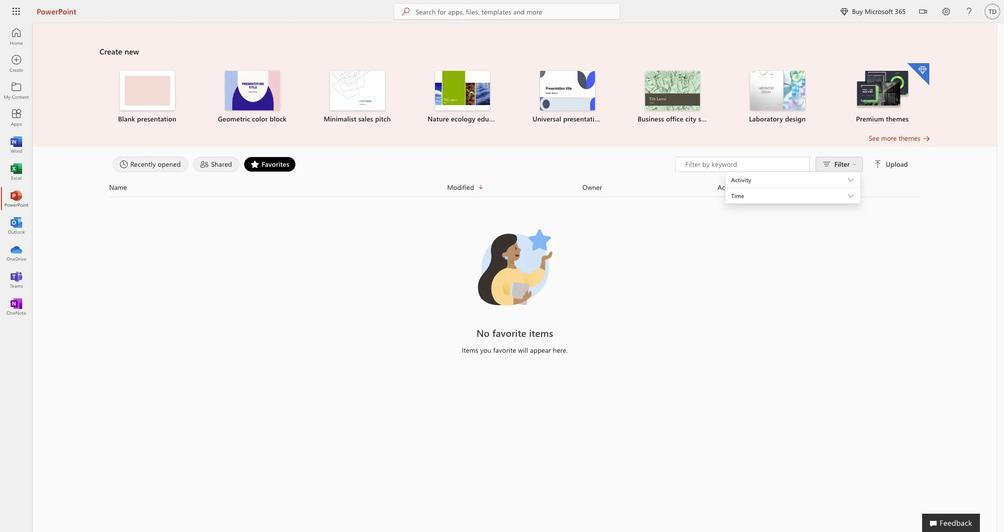 Task type: describe. For each thing, give the bounding box(es) containing it.
themes inside button
[[899, 134, 921, 143]]

geometric
[[218, 114, 250, 123]]

owner button
[[583, 182, 718, 193]]

shared tab
[[191, 157, 241, 172]]

0 vertical spatial themes
[[886, 114, 909, 123]]

modified
[[447, 182, 474, 192]]

name button
[[109, 182, 447, 193]]

premium themes
[[856, 114, 909, 123]]

shared element
[[193, 157, 239, 172]]

feedback
[[940, 518, 973, 528]]

geometric color block element
[[206, 71, 299, 124]]

filter
[[835, 160, 850, 169]]

powerpoint banner
[[0, 0, 1004, 25]]

favorite inside status
[[493, 346, 516, 355]]

universal presentation image
[[540, 71, 595, 110]]

microsoft
[[865, 7, 893, 16]]

tab list containing recently opened
[[110, 157, 675, 172]]

modified button
[[447, 182, 583, 193]]

teams image
[[12, 275, 21, 284]]

powerpoint image
[[12, 194, 21, 203]]

apps image
[[12, 113, 21, 122]]

recently
[[130, 159, 156, 168]]

create image
[[12, 59, 21, 68]]

minimalist
[[324, 114, 356, 123]]

premium templates diamond image
[[907, 63, 929, 85]]

favorites tab
[[241, 157, 298, 172]]

block
[[270, 114, 287, 123]]

laboratory design image
[[750, 71, 805, 110]]

status containing filter
[[675, 157, 910, 206]]


[[841, 8, 848, 15]]

outlook image
[[12, 221, 21, 230]]

create
[[100, 46, 122, 56]]

activity, column 4 of 4 column header
[[718, 182, 921, 193]]

geometric color block
[[218, 114, 287, 123]]

empty state icon image
[[472, 224, 558, 311]]

opened
[[158, 159, 181, 168]]

td button
[[981, 0, 1004, 23]]

laboratory
[[749, 114, 783, 123]]

will
[[518, 346, 528, 355]]

recently opened tab
[[110, 157, 191, 172]]

see more themes
[[869, 134, 921, 143]]

365
[[895, 7, 906, 16]]

 upload
[[875, 160, 908, 169]]

premium themes image
[[855, 71, 910, 110]]

see
[[869, 134, 880, 143]]

upload
[[886, 160, 908, 169]]

universal
[[533, 114, 561, 123]]

universal presentation element
[[521, 71, 614, 124]]

row containing name
[[109, 182, 921, 197]]

td
[[989, 8, 997, 15]]

word image
[[12, 140, 21, 149]]

color
[[252, 114, 268, 123]]

recently opened
[[130, 159, 181, 168]]

presentation for blank presentation
[[137, 114, 176, 123]]

see more themes button
[[869, 134, 930, 143]]

business office city sketch presentation background (widescreen) element
[[626, 71, 719, 124]]

feedback button
[[923, 514, 980, 532]]

Search box. Suggestions appear as you type. search field
[[416, 4, 620, 19]]

excel image
[[12, 167, 21, 176]]

appear
[[530, 346, 551, 355]]

new
[[125, 46, 139, 56]]

no favorite items
[[477, 326, 553, 339]]

time
[[731, 192, 745, 200]]

nature ecology education photo presentation element
[[416, 71, 509, 124]]



Task type: locate. For each thing, give the bounding box(es) containing it.
minimalist sales pitch element
[[311, 71, 404, 124]]

buy
[[852, 7, 863, 16]]

themes right more
[[899, 134, 921, 143]]

2 presentation from the left
[[563, 114, 603, 123]]

navigation
[[0, 23, 33, 320]]

universal presentation
[[533, 114, 603, 123]]


[[875, 160, 882, 168]]

sales
[[358, 114, 373, 123]]

laboratory design element
[[731, 71, 824, 124]]

activity inside column header
[[718, 182, 740, 192]]

presentation
[[137, 114, 176, 123], [563, 114, 603, 123]]

favorite left will
[[493, 346, 516, 355]]

you
[[480, 346, 492, 355]]

owner
[[583, 182, 602, 192]]

items
[[462, 346, 478, 355]]

status
[[675, 157, 910, 206]]

more
[[882, 134, 897, 143]]

activity down filter by keyword text field at the right top
[[731, 176, 752, 184]]

minimalist sales pitch
[[324, 114, 391, 123]]

premium themes element
[[836, 63, 929, 124]]

items you favorite will appear here.
[[462, 346, 568, 355]]

blank presentation
[[118, 114, 176, 123]]

menu inside status
[[726, 172, 861, 172]]

powerpoint
[[37, 6, 76, 16]]


[[920, 8, 927, 15]]

activity
[[731, 176, 752, 184], [718, 182, 740, 192]]

geometric color block image
[[225, 71, 280, 110]]

create new
[[100, 46, 139, 56]]


[[853, 162, 857, 166]]

nature ecology education photo presentation image
[[435, 71, 490, 110]]

none search field inside powerpoint banner
[[394, 4, 620, 19]]

favorites
[[262, 159, 289, 168]]

1 vertical spatial themes
[[899, 134, 921, 143]]

themes up see more themes on the right top of page
[[886, 114, 909, 123]]

items you favorite will appear here. status
[[312, 346, 718, 355]]

1 vertical spatial favorite
[[493, 346, 516, 355]]

menu
[[726, 172, 861, 172]]

activity up time
[[718, 182, 740, 192]]

minimalist sales pitch image
[[330, 71, 385, 110]]

shared
[[211, 159, 232, 168]]

blank
[[118, 114, 135, 123]]

presentation right blank
[[137, 114, 176, 123]]

themes
[[886, 114, 909, 123], [899, 134, 921, 143]]

premium
[[856, 114, 884, 123]]

items
[[529, 326, 553, 339]]

1 presentation from the left
[[137, 114, 176, 123]]

business office city sketch presentation background (widescreen) image
[[645, 71, 700, 110]]

blank presentation element
[[100, 71, 194, 124]]

home image
[[12, 32, 21, 41]]

here.
[[553, 346, 568, 355]]

no
[[477, 326, 490, 339]]

0 vertical spatial favorite
[[493, 326, 527, 339]]

filter 
[[835, 160, 857, 169]]

None search field
[[394, 4, 620, 19]]

my content image
[[12, 86, 21, 95]]

favorite inside status
[[493, 326, 527, 339]]

favorite
[[493, 326, 527, 339], [493, 346, 516, 355]]

Filter by keyword text field
[[685, 160, 805, 169]]

recently opened element
[[113, 157, 189, 172]]

0 horizontal spatial presentation
[[137, 114, 176, 123]]

name
[[109, 182, 127, 192]]

favorite up items you favorite will appear here.
[[493, 326, 527, 339]]

laboratory design
[[749, 114, 806, 123]]

pitch
[[375, 114, 391, 123]]

presentation for universal presentation
[[563, 114, 603, 123]]

no favorite items status
[[312, 326, 718, 340]]

row
[[109, 182, 921, 197]]

design
[[785, 114, 806, 123]]

favorites element
[[244, 157, 296, 172]]

 buy microsoft 365
[[841, 7, 906, 16]]

 button
[[912, 0, 935, 25]]

onedrive image
[[12, 248, 21, 257]]

onenote image
[[12, 302, 21, 311]]

tab list
[[110, 157, 675, 172]]

presentation down universal presentation image
[[563, 114, 603, 123]]

1 horizontal spatial presentation
[[563, 114, 603, 123]]



Task type: vqa. For each thing, say whether or not it's contained in the screenshot.
Empty State Icon
yes



